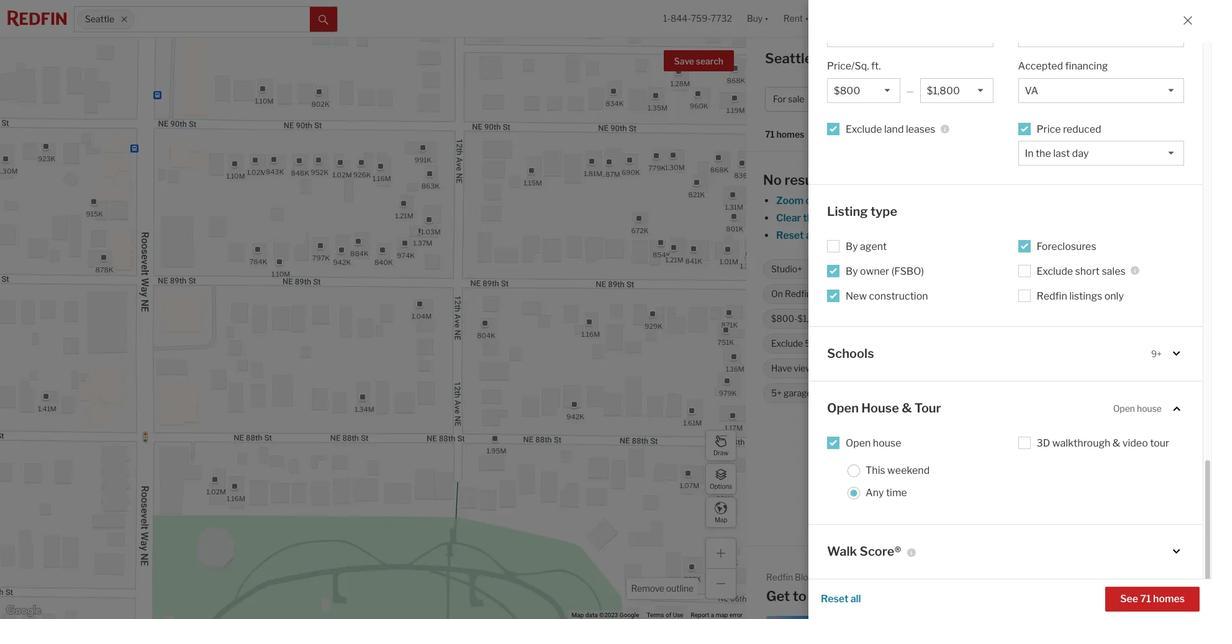 Task type: locate. For each thing, give the bounding box(es) containing it.
ba
[[1066, 94, 1076, 105]]

0 vertical spatial all
[[806, 230, 816, 242]]

garage
[[784, 388, 812, 399]]

ft.
[[871, 60, 881, 72], [843, 314, 851, 324]]

exclude down $800-
[[771, 339, 803, 349]]

1 horizontal spatial &
[[1113, 438, 1120, 449]]

1 horizontal spatial no
[[928, 289, 940, 300]]

property tax up to $1,250/year
[[993, 289, 1117, 300]]

for sale button
[[765, 87, 828, 112]]

1.21m
[[395, 211, 413, 220], [665, 255, 683, 264]]

more left the than
[[813, 289, 835, 300]]

map right a
[[716, 612, 728, 619]]

ad region
[[753, 465, 1205, 520]]

2 vertical spatial exclude
[[771, 339, 803, 349]]

1 horizontal spatial wa
[[901, 589, 925, 605]]

0 horizontal spatial 863k
[[421, 181, 440, 190]]

market insights link
[[1057, 40, 1131, 68]]

remove seattle image
[[120, 16, 128, 23]]

zoom out button
[[776, 195, 822, 207]]

active, under contract/pending
[[1026, 264, 1152, 275]]

1 by from the top
[[846, 241, 858, 252]]

no for no hoa
[[928, 289, 940, 300]]

house up 'tour' at the bottom right
[[1137, 404, 1162, 414]]

0 horizontal spatial 1.30m
[[0, 167, 18, 176]]

2 by from the top
[[846, 266, 858, 277]]

seattle link
[[1018, 432, 1052, 443]]

seattle, wa homes for sale
[[765, 50, 944, 66]]

0 vertical spatial price
[[841, 94, 862, 105]]

seattle, up for sale
[[765, 50, 816, 66]]

1 horizontal spatial seattle,
[[848, 589, 899, 605]]

by owner (fsbo)
[[846, 266, 924, 277]]

1 horizontal spatial 2.5+
[[1046, 94, 1064, 105]]

1 horizontal spatial price
[[1037, 124, 1061, 135]]

reset inside zoom out clear the map boundary reset all filters or remove one of your filters below to see more homes
[[776, 230, 804, 242]]

0 vertical spatial to
[[1011, 230, 1021, 242]]

only
[[1105, 290, 1124, 302]]

all inside button
[[851, 594, 861, 605]]

property
[[993, 289, 1029, 300]]

831k
[[716, 495, 733, 504]]

0 horizontal spatial price
[[841, 94, 862, 105]]

2 horizontal spatial filters
[[1138, 94, 1162, 105]]

1 vertical spatial reset
[[821, 594, 849, 605]]

insights
[[1093, 54, 1131, 66]]

0 vertical spatial seattle
[[85, 14, 114, 24]]

1 vertical spatial ft.
[[843, 314, 851, 324]]

0 horizontal spatial 1.02m
[[207, 488, 226, 497]]

0 vertical spatial open house
[[1113, 404, 1162, 414]]

this weekend
[[866, 465, 930, 477]]

868k up 1.19m
[[727, 76, 745, 85]]

1 vertical spatial exclude
[[1037, 266, 1073, 277]]

price reduced
[[1037, 124, 1101, 135]]

communities
[[823, 339, 876, 349]]

0 horizontal spatial open house
[[846, 438, 901, 449]]

0 vertical spatial &
[[902, 401, 912, 416]]

0 horizontal spatial 71
[[765, 129, 775, 140]]

homes inside zoom out clear the map boundary reset all filters or remove one of your filters below to see more homes
[[1068, 230, 1100, 242]]

71 right see
[[1140, 594, 1151, 605]]

1 vertical spatial more
[[813, 289, 835, 300]]

1 horizontal spatial map
[[715, 516, 727, 524]]

short
[[1075, 266, 1100, 277]]

of right one
[[918, 230, 927, 242]]

reset inside button
[[821, 594, 849, 605]]

1 vertical spatial seattle
[[1018, 432, 1052, 443]]

801k
[[726, 224, 743, 233]]

$800-$1,800/sq. ft.
[[771, 314, 851, 324]]

all right the know
[[851, 594, 861, 605]]

848k 863k
[[291, 168, 440, 190]]

redfin up get
[[766, 573, 793, 583]]

1 vertical spatial &
[[1113, 438, 1120, 449]]

outline
[[666, 584, 694, 594]]

seattle, down score®
[[848, 589, 899, 605]]

1 vertical spatial 863k
[[718, 516, 736, 524]]

71 down for
[[765, 129, 775, 140]]

seattle left remove seattle icon
[[85, 14, 114, 24]]

991k
[[415, 155, 432, 164]]

0 horizontal spatial 1.21m
[[395, 211, 413, 220]]

868k left the 836k
[[710, 165, 729, 174]]

exclude for exclude 55+ communities
[[771, 339, 803, 349]]

1 vertical spatial wa
[[901, 589, 925, 605]]

0 vertical spatial no
[[763, 172, 782, 188]]

construction
[[869, 290, 928, 302]]

884k
[[350, 249, 369, 258]]

2 vertical spatial to
[[793, 589, 807, 605]]

no results
[[763, 172, 830, 188]]

get
[[766, 589, 790, 605]]

0 vertical spatial house
[[1137, 404, 1162, 414]]

to left see
[[1011, 230, 1021, 242]]

0 vertical spatial 868k
[[727, 76, 745, 85]]

1 vertical spatial by
[[846, 266, 858, 277]]

1.04m
[[412, 312, 432, 321]]

1 vertical spatial 2.5+
[[836, 264, 853, 275]]

1 horizontal spatial more
[[1042, 230, 1066, 242]]

863k down '991k'
[[421, 181, 440, 190]]

house, up leases
[[898, 94, 927, 105]]

filters left '•'
[[1138, 94, 1162, 105]]

1 horizontal spatial seattle
[[1018, 432, 1052, 443]]

listing type
[[827, 204, 897, 219]]

854k
[[653, 251, 671, 259]]

house, up no hoa
[[911, 264, 939, 275]]

868k for 868k 1.15m
[[710, 165, 729, 174]]

1.21m left 841k
[[665, 255, 683, 264]]

1 horizontal spatial reset
[[821, 594, 849, 605]]

0 vertical spatial reset
[[776, 230, 804, 242]]

1 vertical spatial studio+
[[771, 264, 802, 275]]

all inside zoom out clear the map boundary reset all filters or remove one of your filters below to see more homes
[[806, 230, 816, 242]]

list box
[[827, 22, 993, 47], [1018, 22, 1184, 47], [827, 78, 900, 103], [920, 78, 993, 103], [1018, 78, 1184, 103], [1018, 141, 1184, 166]]

listing
[[827, 204, 868, 219]]

0 vertical spatial house,
[[898, 94, 927, 105]]

952k
[[311, 168, 329, 177]]

more right see
[[1042, 230, 1066, 242]]

1 vertical spatial house,
[[911, 264, 939, 275]]

1.01m
[[720, 257, 738, 266]]

green home
[[846, 364, 896, 374]]

ft. right price/sq.
[[871, 60, 881, 72]]

836k
[[734, 171, 752, 179]]

923k
[[38, 154, 55, 163]]

1 horizontal spatial homes
[[1068, 230, 1100, 242]]

more right read
[[1158, 573, 1182, 585]]

1.21m for 1.21m
[[665, 255, 683, 264]]

& for house
[[902, 401, 912, 416]]

redfin down active,
[[1037, 290, 1067, 302]]

1 vertical spatial open house
[[846, 438, 901, 449]]

all down the
[[806, 230, 816, 242]]

see
[[1023, 230, 1040, 242]]

0 horizontal spatial ft.
[[843, 314, 851, 324]]

0 vertical spatial 71
[[765, 129, 775, 140]]

—
[[906, 86, 914, 96]]

784k
[[249, 257, 267, 266]]

out
[[806, 195, 821, 207]]

0 vertical spatial 1.10m
[[255, 96, 274, 105]]

seattle left walkthrough
[[1018, 432, 1052, 443]]

0 vertical spatial exclude
[[846, 124, 882, 135]]

studio+ left /
[[1007, 94, 1039, 105]]

0 horizontal spatial exclude
[[771, 339, 803, 349]]

868k inside "868k 1.15m"
[[710, 165, 729, 174]]

price
[[841, 94, 862, 105], [1037, 124, 1061, 135]]

©2023
[[599, 612, 618, 619]]

seattle
[[85, 14, 114, 24], [1018, 432, 1052, 443]]

no up zoom
[[763, 172, 782, 188]]

871k
[[721, 321, 738, 330]]

2 horizontal spatial homes
[[1153, 594, 1185, 605]]

price down the price/sq. ft.
[[841, 94, 862, 105]]

1 vertical spatial homes
[[1068, 230, 1100, 242]]

1 horizontal spatial map
[[821, 212, 841, 224]]

1-844-759-7732 link
[[663, 13, 732, 24]]

0 vertical spatial by
[[846, 241, 858, 252]]

0 horizontal spatial 942k
[[333, 258, 351, 267]]

home
[[872, 364, 896, 374]]

map left data
[[572, 612, 584, 619]]

1 vertical spatial 1.21m
[[665, 255, 683, 264]]

2 horizontal spatial 1.02m
[[332, 170, 352, 179]]

to down blog
[[793, 589, 807, 605]]

0 horizontal spatial studio+
[[771, 264, 802, 275]]

open house up this
[[846, 438, 901, 449]]

0 horizontal spatial no
[[763, 172, 782, 188]]

2 vertical spatial homes
[[1153, 594, 1185, 605]]

71 inside button
[[1140, 594, 1151, 605]]

redfin for redfin listings only
[[1037, 290, 1067, 302]]

1 vertical spatial 71
[[1140, 594, 1151, 605]]

None search field
[[135, 7, 310, 32]]

any time
[[866, 488, 907, 499]]

1 horizontal spatial to
[[1011, 230, 1021, 242]]

ft. down new
[[843, 314, 851, 324]]

draw
[[714, 449, 728, 457]]

remove house, townhouse, other image
[[977, 96, 984, 103]]

reset all
[[821, 594, 861, 605]]

0 vertical spatial studio+
[[1007, 94, 1039, 105]]

studio+ inside "button"
[[1007, 94, 1039, 105]]

map right the
[[821, 212, 841, 224]]

see
[[1120, 594, 1138, 605]]

0 horizontal spatial 2.5+
[[836, 264, 853, 275]]

house, for house, townhouse, other
[[898, 94, 927, 105]]

exclude up property tax up to $1,250/year
[[1037, 266, 1073, 277]]

have view
[[771, 364, 813, 374]]

& left tour
[[902, 401, 912, 416]]

2 horizontal spatial exclude
[[1037, 266, 1073, 277]]

by left owner in the top right of the page
[[846, 266, 858, 277]]

house up the this weekend
[[873, 438, 901, 449]]

homes
[[845, 50, 891, 66]]

filters right your
[[952, 230, 979, 242]]

homes down for sale
[[777, 129, 804, 140]]

0 horizontal spatial wa
[[819, 50, 842, 66]]

0 horizontal spatial house
[[873, 438, 901, 449]]

0 horizontal spatial of
[[666, 612, 671, 619]]

open house up video
[[1113, 404, 1162, 414]]

1 vertical spatial of
[[666, 612, 671, 619]]

no
[[763, 172, 782, 188], [928, 289, 940, 300]]

0 vertical spatial seattle,
[[765, 50, 816, 66]]

exclude right :
[[846, 124, 882, 135]]

1.21m inside the 1.21m 1.37m
[[395, 211, 413, 220]]

1 horizontal spatial 1.30m
[[665, 163, 685, 172]]

2.5+ right /
[[1046, 94, 1064, 105]]

2 horizontal spatial to
[[1058, 289, 1066, 300]]

1.15m
[[524, 179, 542, 187]]

955k
[[719, 559, 738, 568]]

0 horizontal spatial map
[[572, 612, 584, 619]]

& left video
[[1113, 438, 1120, 449]]

house, inside button
[[898, 94, 927, 105]]

open house
[[1113, 404, 1162, 414], [846, 438, 901, 449]]

/
[[1041, 94, 1044, 105]]

0 horizontal spatial homes
[[777, 129, 804, 140]]

all filters • 20 button
[[1102, 87, 1189, 112]]

1 horizontal spatial exclude
[[846, 124, 882, 135]]

this
[[866, 465, 885, 477]]

0 horizontal spatial filters
[[818, 230, 846, 242]]

tour
[[1150, 438, 1169, 449]]

0 vertical spatial ft.
[[871, 60, 881, 72]]

0 vertical spatial of
[[918, 230, 927, 242]]

map for map data ©2023 google
[[572, 612, 584, 619]]

homes up the active, under contract/pending on the top right
[[1068, 230, 1100, 242]]

exclude for exclude land leases
[[846, 124, 882, 135]]

filters down clear the map boundary button
[[818, 230, 846, 242]]

of left use
[[666, 612, 671, 619]]

by left agent
[[846, 241, 858, 252]]

remove outline
[[631, 584, 694, 594]]

map inside button
[[715, 516, 727, 524]]

homes down read more link
[[1153, 594, 1185, 605]]

2.5+ left baths
[[836, 264, 853, 275]]

open up this
[[846, 438, 871, 449]]

price/sq.
[[827, 60, 869, 72]]

map down 831k
[[715, 516, 727, 524]]

0 vertical spatial 863k
[[421, 181, 440, 190]]

studio+ for studio+ / 2.5+ ba
[[1007, 94, 1039, 105]]

797k
[[312, 254, 330, 263]]

3d walkthrough & video tour
[[1037, 438, 1169, 449]]

0 horizontal spatial &
[[902, 401, 912, 416]]

remove on redfin more than 180 days image
[[901, 291, 908, 298]]

1 horizontal spatial studio+
[[1007, 94, 1039, 105]]

studio+ left remove studio+ image
[[771, 264, 802, 275]]

863k down 831k
[[718, 516, 736, 524]]

1 vertical spatial map
[[572, 612, 584, 619]]

sort
[[820, 129, 838, 140]]

one
[[898, 230, 915, 242]]

0 vertical spatial 1.21m
[[395, 211, 413, 220]]

map
[[821, 212, 841, 224], [716, 612, 728, 619]]

180
[[857, 289, 873, 300]]

price inside button
[[841, 94, 862, 105]]

table
[[1165, 132, 1191, 144]]

land
[[884, 124, 904, 135]]

have
[[771, 364, 792, 374]]

no for no results
[[763, 172, 782, 188]]

know
[[809, 589, 845, 605]]

contract/pending
[[1082, 264, 1152, 275]]

1 horizontal spatial all
[[851, 594, 861, 605]]

1 vertical spatial price
[[1037, 124, 1061, 135]]

0 vertical spatial more
[[1042, 230, 1066, 242]]

802k
[[311, 100, 330, 108]]

save search
[[674, 56, 723, 66]]

map
[[715, 516, 727, 524], [572, 612, 584, 619]]

or
[[849, 230, 859, 242]]

no left hoa on the right of the page
[[928, 289, 940, 300]]

2 horizontal spatial more
[[1158, 573, 1182, 585]]

to right up
[[1058, 289, 1066, 300]]

1.30m
[[665, 163, 685, 172], [0, 167, 18, 176]]

$800-
[[771, 314, 798, 324]]

map for map
[[715, 516, 727, 524]]

zoom out clear the map boundary reset all filters or remove one of your filters below to see more homes
[[776, 195, 1100, 242]]

1.10m
[[255, 96, 274, 105], [226, 172, 245, 181], [271, 270, 290, 279]]

1.21m up 1.37m
[[395, 211, 413, 220]]

•
[[1164, 94, 1167, 105]]

1.34m
[[355, 405, 374, 414]]

price for price reduced
[[1037, 124, 1061, 135]]

error
[[730, 612, 743, 619]]

price down studio+ / 2.5+ ba "button"
[[1037, 124, 1061, 135]]



Task type: vqa. For each thing, say whether or not it's contained in the screenshot.
informational
no



Task type: describe. For each thing, give the bounding box(es) containing it.
0 horizontal spatial seattle,
[[765, 50, 816, 66]]

by for by agent
[[846, 241, 858, 252]]

exclude land leases
[[846, 124, 936, 135]]

848k
[[291, 168, 309, 177]]

open up video
[[1113, 404, 1135, 414]]

price for price
[[841, 94, 862, 105]]

0 vertical spatial homes
[[777, 129, 804, 140]]

use
[[673, 612, 683, 619]]

draw button
[[705, 430, 737, 461]]

redfin for redfin blog
[[766, 573, 793, 583]]

no hoa
[[928, 289, 961, 300]]

boundary
[[843, 212, 888, 224]]

weekend
[[887, 465, 930, 477]]

data
[[585, 612, 598, 619]]

1 vertical spatial 942k
[[567, 413, 584, 421]]

1-844-759-7732
[[663, 13, 732, 24]]

blog
[[795, 573, 814, 583]]

0 vertical spatial 942k
[[333, 258, 351, 267]]

days
[[875, 289, 894, 300]]

read
[[1131, 573, 1156, 585]]

schools
[[827, 346, 874, 361]]

open house & tour
[[827, 401, 941, 416]]

options
[[710, 483, 732, 490]]

remove studio+ image
[[808, 266, 816, 273]]

on
[[771, 289, 783, 300]]

remove studio+ / 2.5+ ba image
[[1080, 96, 1088, 103]]

walk score®
[[827, 544, 901, 559]]

1.21m for 1.21m 1.37m
[[395, 211, 413, 220]]

55+
[[805, 339, 821, 349]]

townhouse,
[[928, 94, 978, 105]]

map data ©2023 google
[[572, 612, 639, 619]]

1 vertical spatial 1.10m
[[226, 172, 245, 181]]

options button
[[705, 464, 737, 495]]

house, for house, townhouse...
[[911, 264, 939, 275]]

townhouse...
[[941, 264, 992, 275]]

financing
[[1065, 60, 1108, 72]]

results
[[785, 172, 830, 188]]

974k
[[397, 251, 415, 260]]

1.17m
[[725, 424, 743, 433]]

868k for 868k
[[727, 76, 745, 85]]

map inside zoom out clear the map boundary reset all filters or remove one of your filters below to see more homes
[[821, 212, 841, 224]]

690k
[[622, 168, 640, 177]]

remove 2.5+ baths image
[[884, 266, 892, 273]]

clear the map boundary button
[[776, 212, 888, 224]]

sale
[[916, 50, 944, 66]]

1 vertical spatial map
[[716, 612, 728, 619]]

view
[[794, 364, 813, 374]]

0 horizontal spatial more
[[813, 289, 835, 300]]

for sale
[[773, 94, 804, 105]]

1.41m
[[38, 405, 56, 413]]

price button
[[833, 87, 885, 112]]

reset all button
[[821, 587, 861, 612]]

1 horizontal spatial open house
[[1113, 404, 1162, 414]]

filters inside button
[[1138, 94, 1162, 105]]

more inside zoom out clear the map boundary reset all filters or remove one of your filters below to see more homes
[[1042, 230, 1066, 242]]

0 vertical spatial wa
[[819, 50, 842, 66]]

baths
[[855, 264, 878, 275]]

spots
[[814, 388, 836, 399]]

to inside zoom out clear the map boundary reset all filters or remove one of your filters below to see more homes
[[1011, 230, 1021, 242]]

1.61m
[[683, 419, 702, 428]]

672k
[[631, 226, 649, 235]]

1 horizontal spatial 1.02m
[[247, 168, 267, 177]]

0 horizontal spatial to
[[793, 589, 807, 605]]

table button
[[1163, 132, 1194, 151]]

see 71 homes button
[[1105, 587, 1200, 612]]

779k
[[648, 164, 666, 172]]

929k
[[645, 322, 663, 331]]

time
[[886, 488, 907, 499]]

studio+ for studio+
[[771, 264, 802, 275]]

2 vertical spatial 1.10m
[[271, 270, 290, 279]]

of inside zoom out clear the map boundary reset all filters or remove one of your filters below to see more homes
[[918, 230, 927, 242]]

by for by owner (fsbo)
[[846, 266, 858, 277]]

score®
[[860, 544, 901, 559]]

821k
[[688, 190, 705, 199]]

1 horizontal spatial ft.
[[871, 60, 881, 72]]

exclude short sales
[[1037, 266, 1126, 277]]

map region
[[0, 0, 775, 620]]

submit search image
[[319, 15, 329, 25]]

photos
[[1115, 132, 1149, 144]]

878k
[[95, 265, 113, 274]]

save search button
[[664, 50, 734, 71]]

agent
[[860, 241, 887, 252]]

1-
[[663, 13, 671, 24]]

sales
[[1102, 266, 1126, 277]]

for
[[894, 50, 913, 66]]

1 vertical spatial house
[[873, 438, 901, 449]]

google image
[[3, 604, 44, 620]]

0 horizontal spatial seattle
[[85, 14, 114, 24]]

1 vertical spatial seattle,
[[848, 589, 899, 605]]

960k
[[690, 101, 708, 110]]

report
[[691, 612, 709, 619]]

redfin right "on"
[[785, 289, 812, 300]]

tax
[[1031, 289, 1044, 300]]

terms of use link
[[647, 612, 683, 619]]

841k
[[685, 257, 702, 266]]

exclude for exclude short sales
[[1037, 266, 1073, 277]]

get to know seattle, wa
[[766, 589, 925, 605]]

sort :
[[820, 129, 840, 140]]

2 vertical spatial more
[[1158, 573, 1182, 585]]

house, townhouse, other button
[[890, 87, 1004, 112]]

751k
[[718, 338, 734, 347]]

1 vertical spatial to
[[1058, 289, 1066, 300]]

1 horizontal spatial filters
[[952, 230, 979, 242]]

homes inside button
[[1153, 594, 1185, 605]]

photos button
[[1113, 132, 1163, 150]]

open down 'spots'
[[827, 401, 859, 416]]

the
[[803, 212, 819, 224]]

915k
[[86, 209, 103, 218]]

868k 1.15m
[[524, 165, 729, 187]]

863k inside 848k 863k
[[421, 181, 440, 190]]

report a map error
[[691, 612, 743, 619]]

owner
[[860, 266, 889, 277]]

tour
[[915, 401, 941, 416]]

2.5+ inside "button"
[[1046, 94, 1064, 105]]

clear
[[776, 212, 801, 224]]

759-
[[691, 13, 711, 24]]

1.95m
[[487, 447, 506, 455]]

1 horizontal spatial house
[[1137, 404, 1162, 414]]

report a map error link
[[691, 612, 743, 619]]

accepted
[[1018, 60, 1063, 72]]

& for walkthrough
[[1113, 438, 1120, 449]]

9+
[[1151, 349, 1162, 359]]

below
[[981, 230, 1009, 242]]

3d
[[1037, 438, 1050, 449]]

20
[[1169, 94, 1181, 105]]

843k
[[266, 167, 284, 176]]



